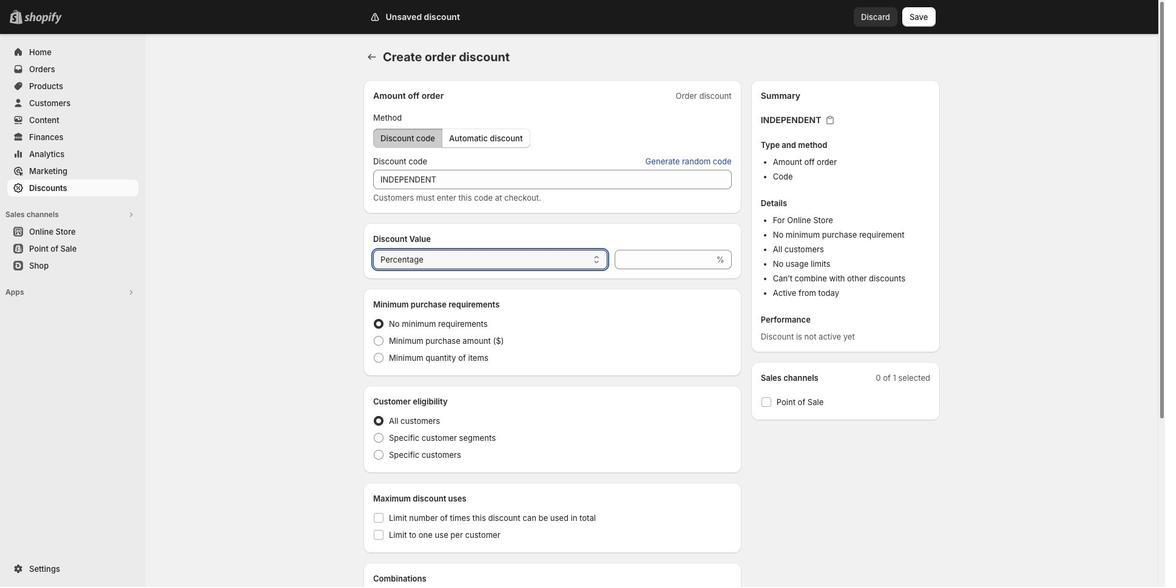 Task type: vqa. For each thing, say whether or not it's contained in the screenshot.
The Search Countries text field
no



Task type: describe. For each thing, give the bounding box(es) containing it.
shopify image
[[24, 12, 62, 24]]



Task type: locate. For each thing, give the bounding box(es) containing it.
None text field
[[615, 250, 714, 270]]

None text field
[[373, 170, 732, 189]]



